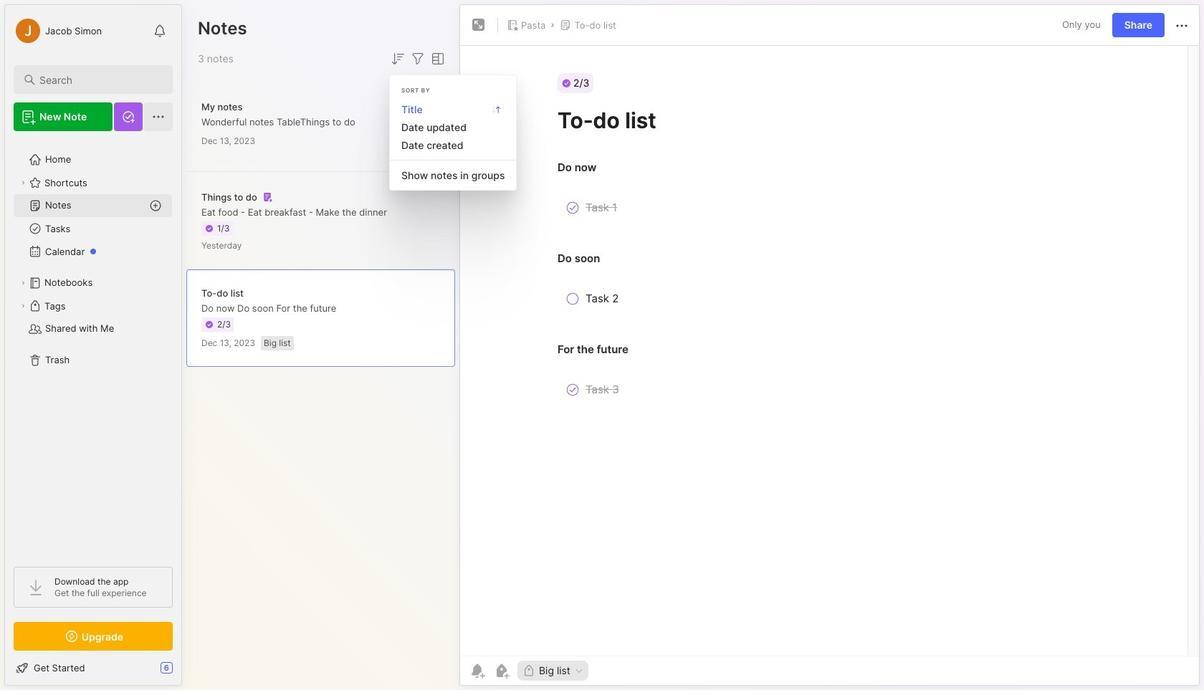 Task type: locate. For each thing, give the bounding box(es) containing it.
None search field
[[39, 71, 160, 88]]

tree
[[5, 140, 181, 554]]

expand note image
[[470, 16, 488, 34]]

main element
[[0, 0, 186, 691]]

click to collapse image
[[181, 664, 192, 681]]

Add filters field
[[409, 50, 427, 67]]

add tag image
[[493, 663, 511, 680]]

note window element
[[460, 4, 1200, 690]]

more actions image
[[1174, 17, 1191, 34]]

add a reminder image
[[469, 663, 486, 680]]

More actions field
[[1174, 16, 1191, 34]]



Task type: vqa. For each thing, say whether or not it's contained in the screenshot.
Start writing… text field at right bottom
no



Task type: describe. For each thing, give the bounding box(es) containing it.
Sort options field
[[389, 50, 407, 67]]

add filters image
[[409, 50, 427, 67]]

dropdown list menu
[[390, 100, 517, 184]]

Search text field
[[39, 73, 160, 87]]

expand tags image
[[19, 302, 27, 311]]

Note Editor text field
[[460, 45, 1200, 656]]

Help and Learning task checklist field
[[5, 657, 181, 680]]

Account field
[[14, 16, 102, 45]]

expand notebooks image
[[19, 279, 27, 288]]

none search field inside 'main' element
[[39, 71, 160, 88]]

View options field
[[427, 50, 447, 67]]

tree inside 'main' element
[[5, 140, 181, 554]]

Big list Tag actions field
[[571, 666, 584, 676]]



